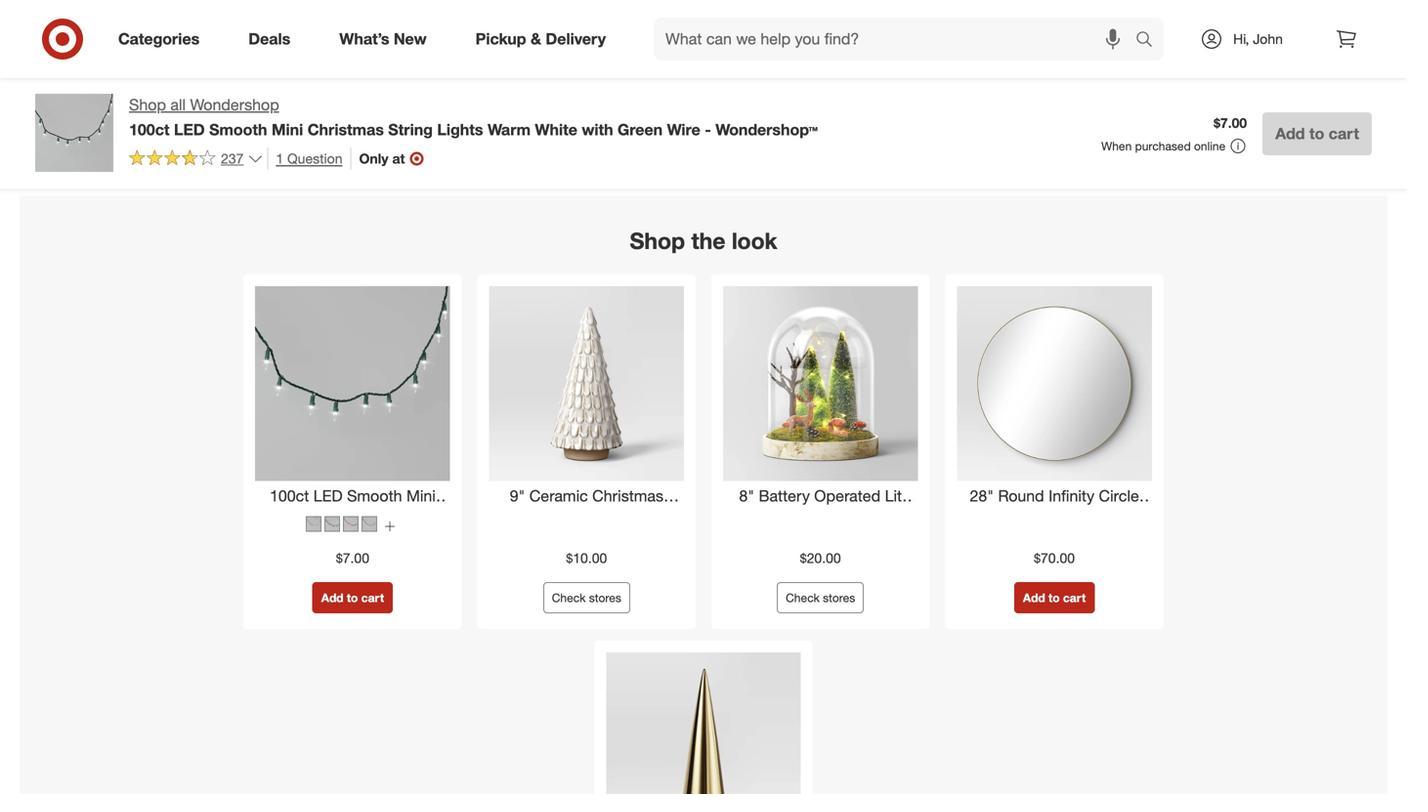 Task type: vqa. For each thing, say whether or not it's contained in the screenshot.
the Estimated taxes at the right of the page
no



Task type: locate. For each thing, give the bounding box(es) containing it.
john
[[1253, 30, 1283, 47]]

delivery
[[546, 29, 606, 48]]

white
[[535, 120, 578, 139]]

cool white image
[[324, 517, 340, 532]]

add
[[56, 52, 78, 66], [654, 52, 676, 66], [853, 52, 876, 66], [1053, 52, 1075, 66], [1276, 124, 1306, 143], [321, 591, 344, 605], [1023, 591, 1046, 605]]

cart
[[96, 52, 119, 66], [694, 52, 717, 66], [893, 52, 916, 66], [1093, 52, 1116, 66], [1329, 124, 1360, 143], [361, 591, 384, 605], [1063, 591, 1086, 605]]

1 question link
[[267, 147, 343, 170]]

0 vertical spatial shop
[[129, 95, 166, 114]]

deals link
[[232, 18, 315, 61]]

multicolor twinkling image
[[362, 517, 377, 532]]

0 horizontal spatial -
[[705, 120, 711, 139]]

-
[[705, 120, 711, 139], [1056, 509, 1062, 528]]

search button
[[1127, 18, 1174, 65]]

stores
[[589, 591, 622, 605], [823, 591, 856, 605]]

1 horizontal spatial $7.00
[[1214, 114, 1248, 131]]

the
[[692, 227, 726, 255]]

image of 100ct led smooth mini christmas string lights warm white with green wire - wondershop™ image
[[35, 94, 113, 172]]

0 horizontal spatial stores
[[589, 591, 622, 605]]

0 horizontal spatial $7.00
[[336, 550, 369, 567]]

0 vertical spatial -
[[705, 120, 711, 139]]

1 check stores from the left
[[552, 591, 622, 605]]

$20.00
[[800, 550, 841, 567]]

28"
[[970, 487, 994, 506]]

stores for $10.00
[[589, 591, 622, 605]]

1 horizontal spatial check
[[786, 591, 820, 605]]

lights
[[437, 120, 483, 139]]

wondershop™
[[716, 120, 818, 139]]

check stores down $20.00
[[786, 591, 856, 605]]

shop for shop all wondershop 100ct led smooth mini christmas string lights warm white with green wire - wondershop™
[[129, 95, 166, 114]]

- right wire
[[705, 120, 711, 139]]

shop
[[129, 95, 166, 114], [630, 227, 685, 255]]

$7.00
[[1214, 114, 1248, 131], [336, 550, 369, 567]]

0 horizontal spatial check stores
[[552, 591, 622, 605]]

what's
[[339, 29, 389, 48]]

to
[[81, 52, 92, 66], [679, 52, 691, 66], [879, 52, 890, 66], [1078, 52, 1090, 66], [1310, 124, 1325, 143], [347, 591, 358, 605], [1049, 591, 1060, 605]]

only
[[359, 150, 389, 167]]

check for $10.00
[[552, 591, 586, 605]]

all
[[170, 95, 186, 114]]

$7.00 down the red image
[[336, 550, 369, 567]]

shop the look
[[630, 227, 778, 255]]

add to cart
[[56, 52, 119, 66], [654, 52, 717, 66], [853, 52, 916, 66], [1053, 52, 1116, 66], [1276, 124, 1360, 143], [321, 591, 384, 605], [1023, 591, 1086, 605]]

with
[[582, 120, 613, 139]]

hi, john
[[1234, 30, 1283, 47]]

1 horizontal spatial stores
[[823, 591, 856, 605]]

$10.00
[[566, 550, 607, 567]]

1 horizontal spatial check stores
[[786, 591, 856, 605]]

round
[[999, 487, 1045, 506]]

categories link
[[102, 18, 224, 61]]

hi,
[[1234, 30, 1250, 47]]

14.25" plated ceramic cone christmas tree sculpture - wondershop™ gold image
[[606, 653, 801, 795], [606, 653, 801, 795]]

1 check from the left
[[552, 591, 586, 605]]

0 horizontal spatial shop
[[129, 95, 166, 114]]

check stores
[[552, 591, 622, 605], [786, 591, 856, 605]]

check stores down the $10.00 on the bottom of page
[[552, 591, 622, 605]]

1 check stores button from the left
[[543, 582, 630, 614]]

2 check stores button from the left
[[777, 582, 864, 614]]

led
[[174, 120, 205, 139]]

purchased
[[1136, 139, 1191, 153]]

check down the $10.00 on the bottom of page
[[552, 591, 586, 605]]

6 more colors image
[[384, 521, 396, 533]]

categories
[[118, 29, 200, 48]]

add to cart button
[[47, 43, 127, 75], [645, 43, 726, 75], [845, 43, 925, 75], [1044, 43, 1125, 75], [1263, 112, 1372, 155], [313, 582, 393, 614], [1015, 582, 1095, 614]]

shop up 100ct
[[129, 95, 166, 114]]

stores for $20.00
[[823, 591, 856, 605]]

0 horizontal spatial check stores button
[[543, 582, 630, 614]]

check stores button down $20.00
[[777, 582, 864, 614]]

search
[[1127, 31, 1174, 50]]

1 stores from the left
[[589, 591, 622, 605]]

1 horizontal spatial -
[[1056, 509, 1062, 528]]

$7.00 up online
[[1214, 114, 1248, 131]]

green
[[618, 120, 663, 139]]

0 horizontal spatial check
[[552, 591, 586, 605]]

mini
[[272, 120, 303, 139]]

check stores for $20.00
[[786, 591, 856, 605]]

check
[[552, 591, 586, 605], [786, 591, 820, 605]]

multicolor image
[[306, 517, 322, 532]]

check stores button down the $10.00 on the bottom of page
[[543, 582, 630, 614]]

1 question
[[276, 150, 343, 167]]

deals
[[249, 29, 291, 48]]

mirror
[[966, 509, 1007, 528]]

1 vertical spatial shop
[[630, 227, 685, 255]]

28" round infinity circle mirror brass - threshold™ image
[[957, 287, 1152, 482], [957, 287, 1152, 482]]

circle
[[1099, 487, 1140, 506]]

check stores button for $10.00
[[543, 582, 630, 614]]

9" ceramic christmas tree figurine - wondershop™ white image
[[489, 287, 684, 482], [489, 287, 684, 482]]

shop for shop the look
[[630, 227, 685, 255]]

28" round infinity circle mirror brass - threshold™
[[966, 487, 1144, 528]]

check stores button
[[543, 582, 630, 614], [777, 582, 864, 614]]

1 horizontal spatial shop
[[630, 227, 685, 255]]

100ct led smooth mini christmas string lights with green wire - wondershop™ image
[[255, 287, 450, 482], [255, 287, 450, 482]]

stores down $20.00
[[823, 591, 856, 605]]

check down $20.00
[[786, 591, 820, 605]]

check stores for $10.00
[[552, 591, 622, 605]]

1 horizontal spatial check stores button
[[777, 582, 864, 614]]

2 stores from the left
[[823, 591, 856, 605]]

- down infinity
[[1056, 509, 1062, 528]]

shop all wondershop 100ct led smooth mini christmas string lights warm white with green wire - wondershop™
[[129, 95, 818, 139]]

pickup & delivery link
[[459, 18, 631, 61]]

what's new link
[[323, 18, 451, 61]]

pickup
[[476, 29, 526, 48]]

8" battery operated lit forest scene decorative christmas cloche - wondershop™ image
[[723, 287, 918, 482], [723, 287, 918, 482]]

237 link
[[129, 147, 263, 171]]

2 check from the left
[[786, 591, 820, 605]]

2 check stores from the left
[[786, 591, 856, 605]]

shop left "the"
[[630, 227, 685, 255]]

stores down the $10.00 on the bottom of page
[[589, 591, 622, 605]]

check stores button for $20.00
[[777, 582, 864, 614]]

1 vertical spatial -
[[1056, 509, 1062, 528]]

shop inside the shop all wondershop 100ct led smooth mini christmas string lights warm white with green wire - wondershop™
[[129, 95, 166, 114]]



Task type: describe. For each thing, give the bounding box(es) containing it.
brass
[[1012, 509, 1051, 528]]

question
[[287, 150, 343, 167]]

red image
[[343, 517, 359, 532]]

100ct
[[129, 120, 170, 139]]

infinity
[[1049, 487, 1095, 506]]

look
[[732, 227, 778, 255]]

new
[[394, 29, 427, 48]]

1
[[276, 150, 284, 167]]

check for $20.00
[[786, 591, 820, 605]]

237
[[221, 150, 244, 167]]

only at
[[359, 150, 405, 167]]

What can we help you find? suggestions appear below search field
[[654, 18, 1141, 61]]

when
[[1102, 139, 1132, 153]]

0 vertical spatial $7.00
[[1214, 114, 1248, 131]]

1 vertical spatial $7.00
[[336, 550, 369, 567]]

at
[[392, 150, 405, 167]]

- inside 28" round infinity circle mirror brass - threshold™
[[1056, 509, 1062, 528]]

wondershop
[[190, 95, 279, 114]]

string
[[388, 120, 433, 139]]

christmas
[[308, 120, 384, 139]]

threshold™
[[1066, 509, 1144, 528]]

&
[[531, 29, 542, 48]]

$70.00
[[1034, 550, 1075, 567]]

online
[[1195, 139, 1226, 153]]

warm
[[488, 120, 531, 139]]

smooth
[[209, 120, 267, 139]]

pickup & delivery
[[476, 29, 606, 48]]

what's new
[[339, 29, 427, 48]]

when purchased online
[[1102, 139, 1226, 153]]

- inside the shop all wondershop 100ct led smooth mini christmas string lights warm white with green wire - wondershop™
[[705, 120, 711, 139]]

wire
[[667, 120, 701, 139]]



